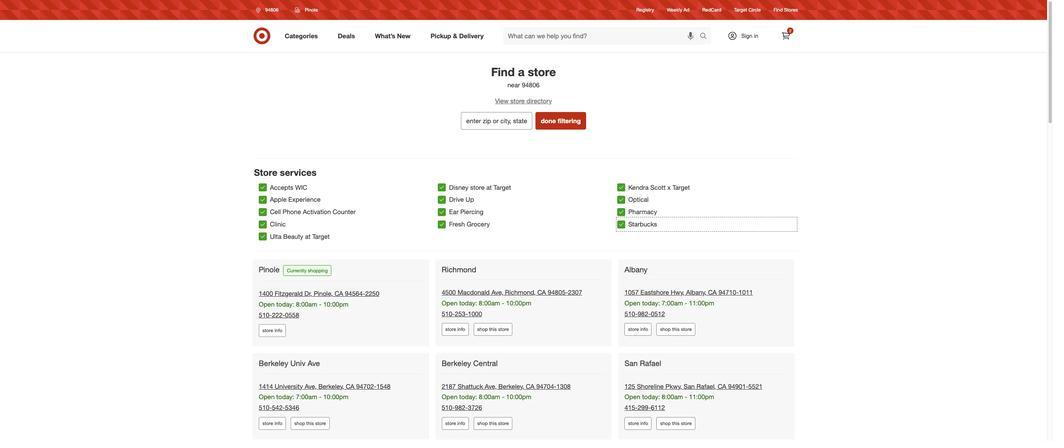 Task type: describe. For each thing, give the bounding box(es) containing it.
starbucks
[[628, 220, 657, 228]]

deals link
[[331, 27, 365, 45]]

store info for richmond
[[445, 326, 465, 332]]

disney
[[449, 183, 468, 191]]

near
[[507, 81, 520, 89]]

1000
[[468, 310, 482, 318]]

0512
[[651, 310, 665, 318]]

view store directory
[[495, 97, 552, 105]]

berkeley, for berkeley univ ave
[[318, 382, 344, 390]]

store down 510-982-0512 link
[[628, 326, 639, 332]]

today: for pinole
[[276, 300, 294, 308]]

store down 415-
[[628, 420, 639, 426]]

eastshore
[[641, 288, 669, 296]]

new
[[397, 32, 411, 40]]

10:00pm for berkeley central
[[506, 393, 531, 401]]

san rafael link
[[625, 359, 663, 368]]

94806 button
[[251, 3, 287, 17]]

8:00am for berkeley central
[[479, 393, 500, 401]]

982- for albany
[[638, 310, 651, 318]]

store down 1414 university ave, berkeley, ca 94702-1548 open today: 7:00am - 10:00pm 510-542-5346
[[315, 420, 326, 426]]

what's new link
[[368, 27, 421, 45]]

piercing
[[460, 208, 483, 216]]

1400 fitzgerald dr, pinole, ca 94564-2250 link
[[259, 289, 379, 297]]

510- for richmond
[[442, 310, 455, 318]]

94901-
[[728, 382, 748, 390]]

8:00am for richmond
[[479, 299, 500, 307]]

weekly ad
[[667, 7, 690, 13]]

store inside group
[[470, 183, 485, 191]]

shop this store button for berkeley univ ave
[[291, 417, 330, 430]]

94710-
[[719, 288, 739, 296]]

0 vertical spatial san
[[625, 359, 638, 368]]

11:00pm inside 125 shoreline pkwy, san rafael, ca 94901-5521 open today: 8:00am - 11:00pm 415-299-6112
[[689, 393, 714, 401]]

94704-
[[536, 382, 556, 390]]

in
[[754, 32, 758, 39]]

ear piercing
[[449, 208, 483, 216]]

accepts wic
[[270, 183, 307, 191]]

Optical checkbox
[[617, 196, 625, 204]]

94702-
[[356, 382, 376, 390]]

&
[[453, 32, 457, 40]]

Clinic checkbox
[[259, 220, 267, 228]]

510-982-0512 link
[[625, 310, 665, 318]]

done
[[541, 117, 556, 125]]

scott
[[650, 183, 666, 191]]

enter
[[466, 117, 481, 125]]

beauty
[[283, 232, 303, 240]]

berkeley for berkeley univ ave
[[259, 359, 288, 368]]

this for berkeley central
[[489, 420, 497, 426]]

shop for berkeley central
[[477, 420, 488, 426]]

find for a
[[491, 65, 515, 79]]

125 shoreline pkwy, san rafael, ca 94901-5521 open today: 8:00am - 11:00pm 415-299-6112
[[625, 382, 763, 412]]

299-
[[638, 404, 651, 412]]

2187
[[442, 382, 456, 390]]

find a store near 94806
[[491, 65, 556, 89]]

store down 542-
[[262, 420, 273, 426]]

5521
[[748, 382, 763, 390]]

optical
[[628, 196, 649, 204]]

shop this store button for albany
[[657, 323, 695, 336]]

Kendra Scott x Target checkbox
[[617, 183, 625, 191]]

redcard
[[702, 7, 721, 13]]

target circle link
[[734, 7, 761, 13]]

berkeley, for berkeley central
[[498, 382, 524, 390]]

registry link
[[636, 7, 654, 13]]

What can we help you find? suggestions appear below search field
[[503, 27, 702, 45]]

7:00am for berkeley univ ave
[[296, 393, 317, 401]]

san inside 125 shoreline pkwy, san rafael, ca 94901-5521 open today: 8:00am - 11:00pm 415-299-6112
[[684, 382, 695, 390]]

store info link for berkeley univ ave
[[259, 417, 286, 430]]

store inside find a store near 94806
[[528, 65, 556, 79]]

berkeley central link
[[442, 359, 499, 368]]

city,
[[500, 117, 511, 125]]

shattuck
[[458, 382, 483, 390]]

ulta beauty at target
[[270, 232, 330, 240]]

pharmacy
[[628, 208, 657, 216]]

shop this store button for berkeley central
[[474, 417, 513, 430]]

today: for richmond
[[459, 299, 477, 307]]

info for berkeley univ ave
[[275, 420, 282, 426]]

3726
[[468, 404, 482, 412]]

hwy,
[[671, 288, 684, 296]]

at for beauty
[[305, 232, 311, 240]]

dr,
[[304, 289, 312, 297]]

510-982-3726 link
[[442, 404, 482, 412]]

7:00am for albany
[[662, 299, 683, 307]]

ave, for richmond
[[491, 288, 503, 296]]

2187 shattuck ave, berkeley, ca 94704-1308 open today: 8:00am - 10:00pm 510-982-3726
[[442, 382, 571, 412]]

- inside 125 shoreline pkwy, san rafael, ca 94901-5521 open today: 8:00am - 11:00pm 415-299-6112
[[685, 393, 687, 401]]

berkeley univ ave
[[259, 359, 320, 368]]

enter zip or city, state button
[[461, 112, 532, 130]]

pinole button
[[290, 3, 323, 17]]

store services
[[254, 167, 317, 178]]

drive
[[449, 196, 464, 204]]

univ
[[290, 359, 306, 368]]

counter
[[333, 208, 356, 216]]

apple
[[270, 196, 287, 204]]

store info link for san rafael
[[625, 417, 652, 430]]

94806 inside 94806 dropdown button
[[265, 7, 278, 13]]

categories link
[[278, 27, 328, 45]]

at for store
[[486, 183, 492, 191]]

shopping
[[308, 267, 328, 273]]

what's
[[375, 32, 395, 40]]

categories
[[285, 32, 318, 40]]

search
[[696, 33, 715, 41]]

macdonald
[[458, 288, 490, 296]]

ave, for berkeley central
[[485, 382, 497, 390]]

shop for albany
[[660, 326, 671, 332]]

shop this store for san rafael
[[660, 420, 692, 426]]

find stores link
[[774, 7, 798, 13]]

open for richmond
[[442, 299, 457, 307]]

shop for berkeley univ ave
[[294, 420, 305, 426]]

filtering
[[558, 117, 581, 125]]

activation
[[303, 208, 331, 216]]

experience
[[288, 196, 321, 204]]

kendra scott x target
[[628, 183, 690, 191]]

fresh grocery
[[449, 220, 490, 228]]

510- for berkeley central
[[442, 404, 455, 412]]

5346
[[285, 404, 299, 412]]

open for berkeley central
[[442, 393, 457, 401]]

store info link for albany
[[625, 323, 652, 336]]

store down 253-
[[445, 326, 456, 332]]

Fresh Grocery checkbox
[[438, 220, 446, 228]]

view store directory link
[[244, 96, 803, 106]]

4500
[[442, 288, 456, 296]]

shop for richmond
[[477, 326, 488, 332]]

ear
[[449, 208, 459, 216]]

8:00am inside 125 shoreline pkwy, san rafael, ca 94901-5521 open today: 8:00am - 11:00pm 415-299-6112
[[662, 393, 683, 401]]

6112
[[651, 404, 665, 412]]

richmond link
[[442, 265, 478, 274]]

directory
[[527, 97, 552, 105]]

store info for berkeley central
[[445, 420, 465, 426]]

0558
[[285, 311, 299, 319]]

phone
[[283, 208, 301, 216]]

weekly
[[667, 7, 682, 13]]

Pharmacy checkbox
[[617, 208, 625, 216]]

albany
[[625, 265, 648, 274]]

state
[[513, 117, 527, 125]]

richmond
[[442, 265, 476, 274]]

this for san rafael
[[672, 420, 680, 426]]

cell phone activation counter
[[270, 208, 356, 216]]

fitzgerald
[[275, 289, 303, 297]]

10:00pm for berkeley univ ave
[[323, 393, 348, 401]]

1414
[[259, 382, 273, 390]]

Ulta Beauty at Target checkbox
[[259, 233, 267, 241]]

today: inside 125 shoreline pkwy, san rafael, ca 94901-5521 open today: 8:00am - 11:00pm 415-299-6112
[[642, 393, 660, 401]]

open for pinole
[[259, 300, 275, 308]]

shop this store for richmond
[[477, 326, 509, 332]]

ad
[[684, 7, 690, 13]]

accepts
[[270, 183, 293, 191]]

albany,
[[686, 288, 706, 296]]

open for berkeley univ ave
[[259, 393, 275, 401]]

Ear Piercing checkbox
[[438, 208, 446, 216]]

shop this store for berkeley central
[[477, 420, 509, 426]]



Task type: locate. For each thing, give the bounding box(es) containing it.
today: down macdonald
[[459, 299, 477, 307]]

berkeley up 1414
[[259, 359, 288, 368]]

open inside 1414 university ave, berkeley, ca 94702-1548 open today: 7:00am - 10:00pm 510-542-5346
[[259, 393, 275, 401]]

1414 university ave, berkeley, ca 94702-1548 open today: 7:00am - 10:00pm 510-542-5346
[[259, 382, 391, 412]]

open up 415-
[[625, 393, 640, 401]]

0 vertical spatial 11:00pm
[[689, 299, 714, 307]]

ave, left richmond,
[[491, 288, 503, 296]]

1 horizontal spatial 94806
[[522, 81, 540, 89]]

1400 fitzgerald dr, pinole, ca 94564-2250 open today: 8:00am - 10:00pm 510-222-0558
[[259, 289, 379, 319]]

info for san rafael
[[640, 420, 648, 426]]

1 vertical spatial 11:00pm
[[689, 393, 714, 401]]

store info down the 299-
[[628, 420, 648, 426]]

shop down the 0512
[[660, 326, 671, 332]]

1 vertical spatial pinole
[[259, 265, 280, 274]]

510-542-5346 link
[[259, 404, 299, 412]]

berkeley, left 94704-
[[498, 382, 524, 390]]

94806 down a
[[522, 81, 540, 89]]

7:00am inside 1057 eastshore hwy, albany, ca 94710-1011 open today: 7:00am - 11:00pm 510-982-0512
[[662, 299, 683, 307]]

today: down eastshore
[[642, 299, 660, 307]]

ca inside 2187 shattuck ave, berkeley, ca 94704-1308 open today: 8:00am - 10:00pm 510-982-3726
[[526, 382, 535, 390]]

pinole inside pinole "dropdown button"
[[305, 7, 318, 13]]

today: inside 1400 fitzgerald dr, pinole, ca 94564-2250 open today: 8:00am - 10:00pm 510-222-0558
[[276, 300, 294, 308]]

0 horizontal spatial san
[[625, 359, 638, 368]]

disney store at target
[[449, 183, 511, 191]]

open down 4500
[[442, 299, 457, 307]]

this down 1414 university ave, berkeley, ca 94702-1548 open today: 7:00am - 10:00pm 510-542-5346
[[306, 420, 314, 426]]

- down "4500 macdonald ave, richmond, ca 94805-2307" link at bottom
[[502, 299, 504, 307]]

8:00am
[[479, 299, 500, 307], [296, 300, 317, 308], [479, 393, 500, 401], [662, 393, 683, 401]]

510- down 4500
[[442, 310, 455, 318]]

store services group
[[259, 181, 796, 243]]

sign in
[[741, 32, 758, 39]]

cell
[[270, 208, 281, 216]]

find up near
[[491, 65, 515, 79]]

ca left the 94805-
[[537, 288, 546, 296]]

ca for pinole
[[335, 289, 343, 297]]

2 link
[[777, 27, 795, 45]]

ave, inside 2187 shattuck ave, berkeley, ca 94704-1308 open today: 8:00am - 10:00pm 510-982-3726
[[485, 382, 497, 390]]

store info for pinole
[[262, 328, 282, 334]]

today: inside 2187 shattuck ave, berkeley, ca 94704-1308 open today: 8:00am - 10:00pm 510-982-3726
[[459, 393, 477, 401]]

ca for albany
[[708, 288, 717, 296]]

info down 542-
[[275, 420, 282, 426]]

stores
[[784, 7, 798, 13]]

8:00am inside 2187 shattuck ave, berkeley, ca 94704-1308 open today: 8:00am - 10:00pm 510-982-3726
[[479, 393, 500, 401]]

sign in link
[[721, 27, 771, 45]]

1 horizontal spatial 982-
[[638, 310, 651, 318]]

1 11:00pm from the top
[[689, 299, 714, 307]]

10:00pm for richmond
[[506, 299, 531, 307]]

shop down 1000
[[477, 326, 488, 332]]

shop down 5346
[[294, 420, 305, 426]]

4500 macdonald ave, richmond, ca 94805-2307 open today: 8:00am - 10:00pm 510-253-1000
[[442, 288, 582, 318]]

11:00pm down rafael,
[[689, 393, 714, 401]]

store down 4500 macdonald ave, richmond, ca 94805-2307 open today: 8:00am - 10:00pm 510-253-1000
[[498, 326, 509, 332]]

ca inside 1400 fitzgerald dr, pinole, ca 94564-2250 open today: 8:00am - 10:00pm 510-222-0558
[[335, 289, 343, 297]]

ave, right university
[[305, 382, 317, 390]]

94805-
[[548, 288, 568, 296]]

done filtering
[[541, 117, 581, 125]]

store info link down 542-
[[259, 417, 286, 430]]

2 berkeley from the left
[[442, 359, 471, 368]]

currently
[[287, 267, 307, 273]]

store info link down the 299-
[[625, 417, 652, 430]]

berkeley inside berkeley central link
[[442, 359, 471, 368]]

0 vertical spatial 982-
[[638, 310, 651, 318]]

shop this store down 1000
[[477, 326, 509, 332]]

berkeley, inside 2187 shattuck ave, berkeley, ca 94704-1308 open today: 8:00am - 10:00pm 510-982-3726
[[498, 382, 524, 390]]

open down 2187
[[442, 393, 457, 401]]

Accepts WIC checkbox
[[259, 183, 267, 191]]

info for albany
[[640, 326, 648, 332]]

1 horizontal spatial find
[[774, 7, 783, 13]]

pinole up 1400
[[259, 265, 280, 274]]

7:00am up 5346
[[296, 393, 317, 401]]

shop this store down 5346
[[294, 420, 326, 426]]

10:00pm down richmond,
[[506, 299, 531, 307]]

target
[[734, 7, 747, 13], [494, 183, 511, 191], [672, 183, 690, 191], [312, 232, 330, 240]]

pkwy,
[[666, 382, 682, 390]]

berkeley for berkeley central
[[442, 359, 471, 368]]

open down 1057
[[625, 299, 640, 307]]

8:00am inside 1400 fitzgerald dr, pinole, ca 94564-2250 open today: 8:00am - 10:00pm 510-222-0558
[[296, 300, 317, 308]]

store info link down 253-
[[442, 323, 469, 336]]

store info link
[[442, 323, 469, 336], [625, 323, 652, 336], [259, 324, 286, 337], [259, 417, 286, 430], [442, 417, 469, 430], [625, 417, 652, 430]]

this for albany
[[672, 326, 680, 332]]

10:00pm inside 1400 fitzgerald dr, pinole, ca 94564-2250 open today: 8:00am - 10:00pm 510-222-0558
[[323, 300, 348, 308]]

ca right pinole,
[[335, 289, 343, 297]]

deals
[[338, 32, 355, 40]]

info for berkeley central
[[457, 420, 465, 426]]

ca for berkeley univ ave
[[346, 382, 354, 390]]

shop this store button down 6112
[[657, 417, 695, 430]]

510- for albany
[[625, 310, 638, 318]]

today: inside 4500 macdonald ave, richmond, ca 94805-2307 open today: 8:00am - 10:00pm 510-253-1000
[[459, 299, 477, 307]]

- for berkeley univ ave
[[319, 393, 321, 401]]

find left the stores in the right top of the page
[[774, 7, 783, 13]]

store info for berkeley univ ave
[[262, 420, 282, 426]]

7:00am down hwy,
[[662, 299, 683, 307]]

up
[[466, 196, 474, 204]]

circle
[[749, 7, 761, 13]]

store right view on the left of the page
[[510, 97, 525, 105]]

today: for albany
[[642, 299, 660, 307]]

berkeley central
[[442, 359, 498, 368]]

2 berkeley, from the left
[[498, 382, 524, 390]]

richmond,
[[505, 288, 536, 296]]

11:00pm down albany,
[[689, 299, 714, 307]]

open inside 125 shoreline pkwy, san rafael, ca 94901-5521 open today: 8:00am - 11:00pm 415-299-6112
[[625, 393, 640, 401]]

shop this store button down 1000
[[474, 323, 513, 336]]

0 horizontal spatial 94806
[[265, 7, 278, 13]]

ca right albany,
[[708, 288, 717, 296]]

open down 1414
[[259, 393, 275, 401]]

510- inside 4500 macdonald ave, richmond, ca 94805-2307 open today: 8:00am - 10:00pm 510-253-1000
[[442, 310, 455, 318]]

- inside 1057 eastshore hwy, albany, ca 94710-1011 open today: 7:00am - 11:00pm 510-982-0512
[[685, 299, 687, 307]]

target for ulta beauty at target
[[312, 232, 330, 240]]

store info link for pinole
[[259, 324, 286, 337]]

0 horizontal spatial find
[[491, 65, 515, 79]]

store right a
[[528, 65, 556, 79]]

Apple Experience checkbox
[[259, 196, 267, 204]]

510- for pinole
[[259, 311, 272, 319]]

pickup
[[431, 32, 451, 40]]

store info down 510-982-0512 link
[[628, 326, 648, 332]]

510- down 1400
[[259, 311, 272, 319]]

enter zip or city, state
[[466, 117, 527, 125]]

- for berkeley central
[[502, 393, 504, 401]]

ave, for berkeley univ ave
[[305, 382, 317, 390]]

10:00pm down pinole,
[[323, 300, 348, 308]]

94564-
[[345, 289, 365, 297]]

albany link
[[625, 265, 649, 274]]

510- down 1057
[[625, 310, 638, 318]]

kendra
[[628, 183, 649, 191]]

store info down 253-
[[445, 326, 465, 332]]

target for disney store at target
[[494, 183, 511, 191]]

info down the 510-982-3726 link
[[457, 420, 465, 426]]

94806 left pinole "dropdown button" on the top left of the page
[[265, 7, 278, 13]]

store down the 510-982-3726 link
[[445, 420, 456, 426]]

1 vertical spatial at
[[305, 232, 311, 240]]

drive up
[[449, 196, 474, 204]]

4500 macdonald ave, richmond, ca 94805-2307 link
[[442, 288, 582, 296]]

berkeley inside berkeley univ ave link
[[259, 359, 288, 368]]

open inside 2187 shattuck ave, berkeley, ca 94704-1308 open today: 8:00am - 10:00pm 510-982-3726
[[442, 393, 457, 401]]

today: inside 1414 university ave, berkeley, ca 94702-1548 open today: 7:00am - 10:00pm 510-542-5346
[[276, 393, 294, 401]]

shop down 3726
[[477, 420, 488, 426]]

store info down 542-
[[262, 420, 282, 426]]

8:00am down pkwy,
[[662, 393, 683, 401]]

find for stores
[[774, 7, 783, 13]]

11:00pm inside 1057 eastshore hwy, albany, ca 94710-1011 open today: 7:00am - 11:00pm 510-982-0512
[[689, 299, 714, 307]]

ave
[[308, 359, 320, 368]]

this for richmond
[[489, 326, 497, 332]]

central
[[473, 359, 498, 368]]

open down 1400
[[259, 300, 275, 308]]

a
[[518, 65, 525, 79]]

open inside 1057 eastshore hwy, albany, ca 94710-1011 open today: 7:00am - 11:00pm 510-982-0512
[[625, 299, 640, 307]]

- inside 1400 fitzgerald dr, pinole, ca 94564-2250 open today: 8:00am - 10:00pm 510-222-0558
[[319, 300, 321, 308]]

zip
[[483, 117, 491, 125]]

2187 shattuck ave, berkeley, ca 94704-1308 link
[[442, 382, 571, 390]]

1 berkeley, from the left
[[318, 382, 344, 390]]

store down 1057 eastshore hwy, albany, ca 94710-1011 open today: 7:00am - 11:00pm 510-982-0512
[[681, 326, 692, 332]]

1 vertical spatial 982-
[[455, 404, 468, 412]]

ca right rafael,
[[718, 382, 726, 390]]

today: for berkeley central
[[459, 393, 477, 401]]

ca
[[537, 288, 546, 296], [708, 288, 717, 296], [335, 289, 343, 297], [346, 382, 354, 390], [526, 382, 535, 390], [718, 382, 726, 390]]

this down 1057 eastshore hwy, albany, ca 94710-1011 open today: 7:00am - 11:00pm 510-982-0512
[[672, 326, 680, 332]]

redcard link
[[702, 7, 721, 13]]

this down 2187 shattuck ave, berkeley, ca 94704-1308 open today: 8:00am - 10:00pm 510-982-3726 on the bottom
[[489, 420, 497, 426]]

shop this store button down the 0512
[[657, 323, 695, 336]]

store info link for richmond
[[442, 323, 469, 336]]

1011
[[739, 288, 753, 296]]

0 horizontal spatial berkeley
[[259, 359, 288, 368]]

services
[[280, 167, 317, 178]]

8:00am up 3726
[[479, 393, 500, 401]]

510- down 1414
[[259, 404, 272, 412]]

0 horizontal spatial berkeley,
[[318, 382, 344, 390]]

510- inside 1057 eastshore hwy, albany, ca 94710-1011 open today: 7:00am - 11:00pm 510-982-0512
[[625, 310, 638, 318]]

982- for berkeley central
[[455, 404, 468, 412]]

store down 222-
[[262, 328, 273, 334]]

berkeley, down ave at the bottom left
[[318, 382, 344, 390]]

Starbucks checkbox
[[617, 220, 625, 228]]

10:00pm inside 2187 shattuck ave, berkeley, ca 94704-1308 open today: 8:00am - 10:00pm 510-982-3726
[[506, 393, 531, 401]]

1 vertical spatial san
[[684, 382, 695, 390]]

415-
[[625, 404, 638, 412]]

542-
[[272, 404, 285, 412]]

store down 125 shoreline pkwy, san rafael, ca 94901-5521 open today: 8:00am - 11:00pm 415-299-6112
[[681, 420, 692, 426]]

8:00am inside 4500 macdonald ave, richmond, ca 94805-2307 open today: 8:00am - 10:00pm 510-253-1000
[[479, 299, 500, 307]]

wic
[[295, 183, 307, 191]]

ca inside 1057 eastshore hwy, albany, ca 94710-1011 open today: 7:00am - 11:00pm 510-982-0512
[[708, 288, 717, 296]]

berkeley,
[[318, 382, 344, 390], [498, 382, 524, 390]]

store up up
[[470, 183, 485, 191]]

san right pkwy,
[[684, 382, 695, 390]]

Drive Up checkbox
[[438, 196, 446, 204]]

grocery
[[467, 220, 490, 228]]

ave, inside 1414 university ave, berkeley, ca 94702-1548 open today: 7:00am - 10:00pm 510-542-5346
[[305, 382, 317, 390]]

982- down shattuck at the bottom of the page
[[455, 404, 468, 412]]

today: down fitzgerald
[[276, 300, 294, 308]]

- inside 1414 university ave, berkeley, ca 94702-1548 open today: 7:00am - 10:00pm 510-542-5346
[[319, 393, 321, 401]]

this down 125 shoreline pkwy, san rafael, ca 94901-5521 open today: 8:00am - 11:00pm 415-299-6112
[[672, 420, 680, 426]]

1 berkeley from the left
[[259, 359, 288, 368]]

ave, right shattuck at the bottom of the page
[[485, 382, 497, 390]]

ca for richmond
[[537, 288, 546, 296]]

store info link down 510-982-0512 link
[[625, 323, 652, 336]]

shop this store down the 0512
[[660, 326, 692, 332]]

at right the beauty
[[305, 232, 311, 240]]

0 horizontal spatial pinole
[[259, 265, 280, 274]]

0 vertical spatial 94806
[[265, 7, 278, 13]]

ca for berkeley central
[[526, 382, 535, 390]]

1 horizontal spatial at
[[486, 183, 492, 191]]

san
[[625, 359, 638, 368], [684, 382, 695, 390]]

store info
[[445, 326, 465, 332], [628, 326, 648, 332], [262, 328, 282, 334], [262, 420, 282, 426], [445, 420, 465, 426], [628, 420, 648, 426]]

1057 eastshore hwy, albany, ca 94710-1011 open today: 7:00am - 11:00pm 510-982-0512
[[625, 288, 753, 318]]

shop down 6112
[[660, 420, 671, 426]]

at right the disney
[[486, 183, 492, 191]]

0 vertical spatial pinole
[[305, 7, 318, 13]]

10:00pm for pinole
[[323, 300, 348, 308]]

university
[[275, 382, 303, 390]]

store info down the 510-982-3726 link
[[445, 420, 465, 426]]

510- inside 1414 university ave, berkeley, ca 94702-1548 open today: 7:00am - 10:00pm 510-542-5346
[[259, 404, 272, 412]]

7:00am inside 1414 university ave, berkeley, ca 94702-1548 open today: 7:00am - 10:00pm 510-542-5346
[[296, 393, 317, 401]]

target for kendra scott x target
[[672, 183, 690, 191]]

store
[[254, 167, 277, 178]]

1548
[[376, 382, 391, 390]]

x
[[667, 183, 671, 191]]

510- inside 2187 shattuck ave, berkeley, ca 94704-1308 open today: 8:00am - 10:00pm 510-982-3726
[[442, 404, 455, 412]]

today: down university
[[276, 393, 294, 401]]

982- down eastshore
[[638, 310, 651, 318]]

ulta
[[270, 232, 281, 240]]

shop for san rafael
[[660, 420, 671, 426]]

shop this store button for san rafael
[[657, 417, 695, 430]]

Cell Phone Activation Counter checkbox
[[259, 208, 267, 216]]

shop this store for berkeley univ ave
[[294, 420, 326, 426]]

- for albany
[[685, 299, 687, 307]]

10:00pm inside 1414 university ave, berkeley, ca 94702-1548 open today: 7:00am - 10:00pm 510-542-5346
[[323, 393, 348, 401]]

open inside 4500 macdonald ave, richmond, ca 94805-2307 open today: 8:00am - 10:00pm 510-253-1000
[[442, 299, 457, 307]]

store down 2187 shattuck ave, berkeley, ca 94704-1308 open today: 8:00am - 10:00pm 510-982-3726 on the bottom
[[498, 420, 509, 426]]

ave, inside 4500 macdonald ave, richmond, ca 94805-2307 open today: 8:00am - 10:00pm 510-253-1000
[[491, 288, 503, 296]]

8:00am for pinole
[[296, 300, 317, 308]]

125
[[625, 382, 635, 390]]

shop this store button for richmond
[[474, 323, 513, 336]]

today: for berkeley univ ave
[[276, 393, 294, 401]]

store info for san rafael
[[628, 420, 648, 426]]

info for pinole
[[275, 328, 282, 334]]

-
[[502, 299, 504, 307], [685, 299, 687, 307], [319, 300, 321, 308], [319, 393, 321, 401], [502, 393, 504, 401], [685, 393, 687, 401]]

- down 125 shoreline pkwy, san rafael, ca 94901-5521 link on the bottom right of page
[[685, 393, 687, 401]]

open inside 1400 fitzgerald dr, pinole, ca 94564-2250 open today: 8:00am - 10:00pm 510-222-0558
[[259, 300, 275, 308]]

apple experience
[[270, 196, 321, 204]]

94806 inside find a store near 94806
[[522, 81, 540, 89]]

info for richmond
[[457, 326, 465, 332]]

shop this store
[[477, 326, 509, 332], [660, 326, 692, 332], [294, 420, 326, 426], [477, 420, 509, 426], [660, 420, 692, 426]]

1 horizontal spatial berkeley
[[442, 359, 471, 368]]

- inside 4500 macdonald ave, richmond, ca 94805-2307 open today: 8:00am - 10:00pm 510-253-1000
[[502, 299, 504, 307]]

store info link for berkeley central
[[442, 417, 469, 430]]

- down 2187 shattuck ave, berkeley, ca 94704-1308 link
[[502, 393, 504, 401]]

berkeley, inside 1414 university ave, berkeley, ca 94702-1548 open today: 7:00am - 10:00pm 510-542-5346
[[318, 382, 344, 390]]

982- inside 1057 eastshore hwy, albany, ca 94710-1011 open today: 7:00am - 11:00pm 510-982-0512
[[638, 310, 651, 318]]

today: inside 1057 eastshore hwy, albany, ca 94710-1011 open today: 7:00am - 11:00pm 510-982-0512
[[642, 299, 660, 307]]

Disney store at Target checkbox
[[438, 183, 446, 191]]

0 vertical spatial 7:00am
[[662, 299, 683, 307]]

pickup & delivery link
[[424, 27, 494, 45]]

open for albany
[[625, 299, 640, 307]]

0 vertical spatial find
[[774, 7, 783, 13]]

510-
[[442, 310, 455, 318], [625, 310, 638, 318], [259, 311, 272, 319], [259, 404, 272, 412], [442, 404, 455, 412]]

- down 1414 university ave, berkeley, ca 94702-1548 link
[[319, 393, 321, 401]]

0 vertical spatial at
[[486, 183, 492, 191]]

find stores
[[774, 7, 798, 13]]

1 horizontal spatial pinole
[[305, 7, 318, 13]]

store info link down 222-
[[259, 324, 286, 337]]

- inside 2187 shattuck ave, berkeley, ca 94704-1308 open today: 8:00am - 10:00pm 510-982-3726
[[502, 393, 504, 401]]

10:00pm inside 4500 macdonald ave, richmond, ca 94805-2307 open today: 8:00am - 10:00pm 510-253-1000
[[506, 299, 531, 307]]

shop this store button down 3726
[[474, 417, 513, 430]]

today:
[[459, 299, 477, 307], [642, 299, 660, 307], [276, 300, 294, 308], [276, 393, 294, 401], [459, 393, 477, 401], [642, 393, 660, 401]]

store info for albany
[[628, 326, 648, 332]]

today: down shoreline
[[642, 393, 660, 401]]

info down 222-
[[275, 328, 282, 334]]

8:00am down dr,
[[296, 300, 317, 308]]

- down 1057 eastshore hwy, albany, ca 94710-1011 link
[[685, 299, 687, 307]]

1 horizontal spatial san
[[684, 382, 695, 390]]

this for berkeley univ ave
[[306, 420, 314, 426]]

982- inside 2187 shattuck ave, berkeley, ca 94704-1308 open today: 8:00am - 10:00pm 510-982-3726
[[455, 404, 468, 412]]

1414 university ave, berkeley, ca 94702-1548 link
[[259, 382, 391, 390]]

info down 253-
[[457, 326, 465, 332]]

delivery
[[459, 32, 484, 40]]

- for pinole
[[319, 300, 321, 308]]

1 vertical spatial 7:00am
[[296, 393, 317, 401]]

510- down 2187
[[442, 404, 455, 412]]

ca left 94702-
[[346, 382, 354, 390]]

- for richmond
[[502, 299, 504, 307]]

this down 4500 macdonald ave, richmond, ca 94805-2307 open today: 8:00am - 10:00pm 510-253-1000
[[489, 326, 497, 332]]

0 horizontal spatial 7:00am
[[296, 393, 317, 401]]

510- for berkeley univ ave
[[259, 404, 272, 412]]

510- inside 1400 fitzgerald dr, pinole, ca 94564-2250 open today: 8:00am - 10:00pm 510-222-0558
[[259, 311, 272, 319]]

ca left 94704-
[[526, 382, 535, 390]]

weekly ad link
[[667, 7, 690, 13]]

1 vertical spatial find
[[491, 65, 515, 79]]

10:00pm down 1414 university ave, berkeley, ca 94702-1548 link
[[323, 393, 348, 401]]

10:00pm down 2187 shattuck ave, berkeley, ca 94704-1308 link
[[506, 393, 531, 401]]

shop this store button down 5346
[[291, 417, 330, 430]]

1 horizontal spatial 7:00am
[[662, 299, 683, 307]]

0 horizontal spatial 982-
[[455, 404, 468, 412]]

ca inside 125 shoreline pkwy, san rafael, ca 94901-5521 open today: 8:00am - 11:00pm 415-299-6112
[[718, 382, 726, 390]]

0 horizontal spatial at
[[305, 232, 311, 240]]

sign
[[741, 32, 752, 39]]

1 horizontal spatial berkeley,
[[498, 382, 524, 390]]

222-
[[272, 311, 285, 319]]

shop this store for albany
[[660, 326, 692, 332]]

ca inside 1414 university ave, berkeley, ca 94702-1548 open today: 7:00am - 10:00pm 510-542-5346
[[346, 382, 354, 390]]

1 vertical spatial 94806
[[522, 81, 540, 89]]

ca inside 4500 macdonald ave, richmond, ca 94805-2307 open today: 8:00am - 10:00pm 510-253-1000
[[537, 288, 546, 296]]

find inside find a store near 94806
[[491, 65, 515, 79]]

clinic
[[270, 220, 286, 228]]

2 11:00pm from the top
[[689, 393, 714, 401]]



Task type: vqa. For each thing, say whether or not it's contained in the screenshot.
Orders
no



